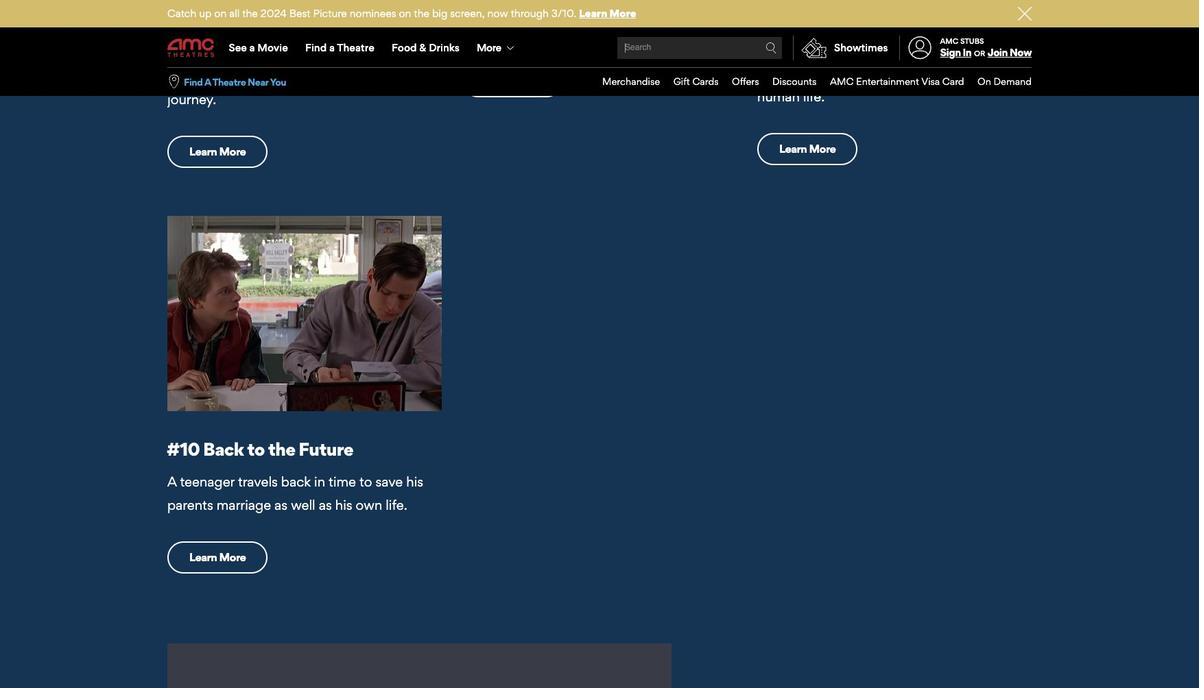 Task type: vqa. For each thing, say whether or not it's contained in the screenshot.
the right AFI
no



Task type: locate. For each thing, give the bounding box(es) containing it.
1 horizontal spatial in
[[967, 18, 978, 35]]

user profile image
[[901, 37, 940, 59]]

sci-
[[548, 0, 570, 14]]

1 vertical spatial in
[[963, 46, 972, 59]]

his down the time
[[335, 498, 352, 514]]

to left save
[[360, 474, 372, 491]]

amc right have on the top of page
[[830, 76, 854, 87]]

learn more link down journey.
[[167, 136, 268, 168]]

their
[[354, 44, 382, 61], [367, 68, 394, 84]]

on demand
[[978, 76, 1032, 87]]

travels
[[238, 474, 278, 491]]

1 vertical spatial life.
[[386, 498, 407, 514]]

to
[[508, 0, 521, 14], [821, 42, 833, 58], [929, 65, 941, 82], [247, 439, 265, 461], [360, 474, 372, 491]]

0 horizontal spatial as
[[275, 498, 288, 514]]

sleep
[[167, 68, 200, 84]]

all
[[229, 7, 240, 20]]

overtake
[[945, 65, 997, 82]]

1 as from the left
[[275, 498, 288, 514]]

amc stubs sign in or join now
[[940, 36, 1032, 59]]

cookie consent banner dialog
[[0, 652, 1200, 689]]

through
[[511, 7, 549, 20], [314, 68, 363, 84]]

learn more link
[[579, 7, 636, 20], [463, 66, 563, 98], [758, 133, 858, 165], [167, 136, 268, 168], [167, 542, 268, 574]]

up
[[199, 7, 212, 20]]

0 horizontal spatial his
[[335, 498, 352, 514]]

to inside 'a teenager travels back in time to save his parents marriage as well as his own life.'
[[360, 474, 372, 491]]

life. inside 'a teenager travels back in time to save his parents marriage as well as his own life.'
[[386, 498, 407, 514]]

mistaken for insane, a man arrives in san francisco to inform the world that strange aliens have arrived on earth to overtake human life.
[[758, 18, 1015, 105]]

join
[[988, 46, 1008, 59]]

0 horizontal spatial in
[[167, 0, 179, 14]]

theatre for a
[[337, 41, 375, 54]]

the
[[261, 0, 281, 14], [334, 0, 354, 14], [524, 0, 544, 14], [242, 7, 258, 20], [414, 7, 430, 20], [880, 42, 900, 58], [268, 439, 295, 461]]

mistaken
[[758, 18, 813, 35]]

nostromo
[[196, 21, 258, 37]]

1 horizontal spatial through
[[511, 7, 549, 20]]

find a theatre near you
[[184, 76, 286, 88]]

gift cards
[[674, 76, 719, 87]]

amc entertainment visa card
[[830, 76, 965, 87]]

fi
[[570, 0, 577, 14]]

1 vertical spatial through
[[314, 68, 363, 84]]

showtimes image
[[794, 36, 834, 60]]

as
[[275, 498, 288, 514], [319, 498, 332, 514]]

on
[[214, 7, 227, 20], [399, 7, 411, 20], [874, 65, 890, 82]]

life. inside mistaken for insane, a man arrives in san francisco to inform the world that strange aliens have arrived on earth to overtake human life.
[[804, 89, 825, 105]]

demand
[[994, 76, 1032, 87]]

the left crew
[[261, 0, 281, 14]]

learn down "human"
[[780, 142, 807, 156]]

2 horizontal spatial on
[[874, 65, 890, 82]]

in left or
[[963, 46, 972, 59]]

0 horizontal spatial amc
[[830, 76, 854, 87]]

menu up merchandise link
[[167, 29, 1032, 67]]

adventure
[[581, 0, 643, 14]]

0 vertical spatial theatre
[[337, 41, 375, 54]]

1 vertical spatial find
[[184, 76, 203, 88]]

1 horizontal spatial as
[[319, 498, 332, 514]]

in deep space, the crew of the commercial ship nostromo comprised of five men and two women is awakened from their cryo- sleep capsules, halfway through their journey.
[[167, 0, 430, 108]]

amc up sign at the top
[[940, 36, 959, 46]]

capsules,
[[203, 68, 260, 84]]

1 horizontal spatial on
[[399, 7, 411, 20]]

life. down save
[[386, 498, 407, 514]]

a inside mistaken for insane, a man arrives in san francisco to inform the world that strange aliens have arrived on earth to overtake human life.
[[883, 18, 890, 35]]

in up the stubs
[[967, 18, 978, 35]]

a
[[204, 76, 211, 88], [167, 474, 177, 491]]

arrived
[[828, 65, 871, 82]]

learn down more button
[[484, 75, 512, 88]]

in
[[167, 0, 179, 14], [963, 46, 972, 59]]

0 vertical spatial find
[[305, 41, 327, 54]]

the left "sci-"
[[524, 0, 544, 14]]

journey.
[[167, 91, 216, 108]]

as left well
[[275, 498, 288, 514]]

0 horizontal spatial through
[[314, 68, 363, 84]]

menu containing merchandise
[[589, 68, 1032, 96]]

amc for visa
[[830, 76, 854, 87]]

learn more
[[484, 75, 541, 88], [780, 142, 836, 156], [189, 145, 246, 159], [189, 551, 246, 565]]

1 vertical spatial his
[[335, 498, 352, 514]]

through inside in deep space, the crew of the commercial ship nostromo comprised of five men and two women is awakened from their cryo- sleep capsules, halfway through their journey.
[[314, 68, 363, 84]]

sequel to the sci-fi adventure about a near- indestructible cyborg.
[[463, 0, 728, 37]]

in up ship
[[167, 0, 179, 14]]

in left the time
[[314, 474, 325, 491]]

the inside sequel to the sci-fi adventure about a near- indestructible cyborg.
[[524, 0, 544, 14]]

theatre
[[337, 41, 375, 54], [213, 76, 246, 88]]

on left earth on the top of the page
[[874, 65, 890, 82]]

more inside button
[[477, 41, 501, 54]]

find up journey.
[[184, 76, 203, 88]]

or
[[974, 49, 985, 58]]

through up the indestructible
[[511, 7, 549, 20]]

back to the future image
[[167, 216, 442, 412]]

a
[[685, 0, 692, 14], [883, 18, 890, 35], [250, 41, 255, 54], [329, 41, 335, 54]]

1 vertical spatial a
[[167, 474, 177, 491]]

best
[[289, 7, 311, 20]]

learn more link right the fi
[[579, 7, 636, 20]]

a inside find a theatre near you "button"
[[204, 76, 211, 88]]

as right well
[[319, 498, 332, 514]]

learn more down the marriage
[[189, 551, 246, 565]]

in inside amc stubs sign in or join now
[[963, 46, 972, 59]]

0 vertical spatial menu
[[167, 29, 1032, 67]]

life. down have on the top of page
[[804, 89, 825, 105]]

menu down showtimes image
[[589, 68, 1032, 96]]

learn more down "human"
[[780, 142, 836, 156]]

see a movie
[[229, 41, 288, 54]]

human
[[758, 89, 800, 105]]

1 vertical spatial theatre
[[213, 76, 246, 88]]

save
[[376, 474, 403, 491]]

a up journey.
[[204, 76, 211, 88]]

theatre left near
[[213, 76, 246, 88]]

3/10.
[[552, 7, 576, 20]]

1 horizontal spatial life.
[[804, 89, 825, 105]]

1 horizontal spatial theatre
[[337, 41, 375, 54]]

of right crew
[[318, 0, 330, 14]]

in
[[967, 18, 978, 35], [314, 474, 325, 491]]

amc entertainment visa card link
[[817, 68, 965, 96]]

the up and
[[414, 7, 430, 20]]

0 vertical spatial in
[[167, 0, 179, 14]]

to left card
[[929, 65, 941, 82]]

sign in or join amc stubs element
[[899, 29, 1032, 67]]

of down picture on the top of the page
[[331, 21, 343, 37]]

0 vertical spatial his
[[406, 474, 423, 491]]

his
[[406, 474, 423, 491], [335, 498, 352, 514]]

2 as from the left
[[319, 498, 332, 514]]

food & drinks link
[[383, 29, 468, 67]]

0 vertical spatial amc
[[940, 36, 959, 46]]

showtimes
[[834, 41, 888, 54]]

0 horizontal spatial a
[[167, 474, 177, 491]]

&
[[419, 41, 426, 54]]

learn more link down the marriage
[[167, 542, 268, 574]]

1 vertical spatial in
[[314, 474, 325, 491]]

world
[[903, 42, 938, 58]]

two
[[167, 44, 191, 61]]

that
[[942, 42, 966, 58]]

learn down parents
[[189, 551, 217, 565]]

amc inside amc stubs sign in or join now
[[940, 36, 959, 46]]

find
[[305, 41, 327, 54], [184, 76, 203, 88]]

learn more down more button
[[484, 75, 541, 88]]

their down cryo- at the top left of page
[[367, 68, 394, 84]]

cards
[[693, 76, 719, 87]]

is
[[244, 44, 253, 61]]

menu
[[167, 29, 1032, 67], [589, 68, 1032, 96]]

on up and
[[399, 7, 411, 20]]

insane,
[[836, 18, 879, 35]]

san
[[981, 18, 1004, 35]]

learn
[[579, 7, 608, 20], [484, 75, 512, 88], [780, 142, 807, 156], [189, 145, 217, 159], [189, 551, 217, 565]]

0 vertical spatial life.
[[804, 89, 825, 105]]

0 vertical spatial a
[[204, 76, 211, 88]]

0 horizontal spatial find
[[184, 76, 203, 88]]

teenager
[[180, 474, 235, 491]]

aliens
[[758, 65, 792, 82]]

0 vertical spatial in
[[967, 18, 978, 35]]

find inside find a theatre near you "button"
[[184, 76, 203, 88]]

1 vertical spatial amc
[[830, 76, 854, 87]]

1 horizontal spatial in
[[963, 46, 972, 59]]

ship
[[167, 21, 193, 37]]

through down 'from'
[[314, 68, 363, 84]]

on left all
[[214, 7, 227, 20]]

0 horizontal spatial life.
[[386, 498, 407, 514]]

1 horizontal spatial find
[[305, 41, 327, 54]]

food & drinks
[[392, 41, 460, 54]]

join now button
[[988, 46, 1032, 59]]

1 horizontal spatial amc
[[940, 36, 959, 46]]

their down the five
[[354, 44, 382, 61]]

back
[[281, 474, 311, 491]]

a inside 'a teenager travels back in time to save his parents marriage as well as his own life.'
[[167, 474, 177, 491]]

amc logo image
[[167, 39, 215, 57], [167, 39, 215, 57]]

0 horizontal spatial theatre
[[213, 76, 246, 88]]

of
[[318, 0, 330, 14], [331, 21, 343, 37]]

his right save
[[406, 474, 423, 491]]

the down man
[[880, 42, 900, 58]]

1 horizontal spatial a
[[204, 76, 211, 88]]

screen,
[[450, 7, 485, 20]]

0 horizontal spatial in
[[314, 474, 325, 491]]

food
[[392, 41, 417, 54]]

own
[[356, 498, 382, 514]]

in inside 'a teenager travels back in time to save his parents marriage as well as his own life.'
[[314, 474, 325, 491]]

find inside find a theatre link
[[305, 41, 327, 54]]

theatre down the five
[[337, 41, 375, 54]]

1 vertical spatial menu
[[589, 68, 1032, 96]]

find down comprised
[[305, 41, 327, 54]]

nominees
[[350, 7, 396, 20]]

amc
[[940, 36, 959, 46], [830, 76, 854, 87]]

a up parents
[[167, 474, 177, 491]]

to up the indestructible
[[508, 0, 521, 14]]

theatre inside "button"
[[213, 76, 246, 88]]

search the AMC website text field
[[623, 43, 766, 53]]

more
[[610, 7, 636, 20], [477, 41, 501, 54], [514, 75, 541, 88], [809, 142, 836, 156], [219, 145, 246, 159], [219, 551, 246, 565]]

learn more link down "human"
[[758, 133, 858, 165]]

deep
[[182, 0, 214, 14]]



Task type: describe. For each thing, give the bounding box(es) containing it.
the up back
[[268, 439, 295, 461]]

learn down journey.
[[189, 145, 217, 159]]

on inside mistaken for insane, a man arrives in san francisco to inform the world that strange aliens have arrived on earth to overtake human life.
[[874, 65, 890, 82]]

now
[[488, 7, 508, 20]]

discounts
[[773, 76, 817, 87]]

indestructible
[[463, 21, 547, 37]]

man
[[893, 18, 920, 35]]

sign
[[940, 46, 961, 59]]

five
[[346, 21, 368, 37]]

submit search icon image
[[766, 43, 777, 54]]

future
[[299, 439, 353, 461]]

strange
[[969, 42, 1015, 58]]

and
[[403, 21, 426, 37]]

find for find a theatre
[[305, 41, 327, 54]]

earth
[[893, 65, 925, 82]]

more button
[[468, 29, 526, 67]]

to inside sequel to the sci-fi adventure about a near- indestructible cyborg.
[[508, 0, 521, 14]]

0 vertical spatial through
[[511, 7, 549, 20]]

cyborg.
[[550, 21, 597, 37]]

a teenager travels back in time to save his parents marriage as well as his own life.
[[167, 474, 423, 514]]

amc for sign
[[940, 36, 959, 46]]

men
[[372, 21, 399, 37]]

a inside sequel to the sci-fi adventure about a near- indestructible cyborg.
[[685, 0, 692, 14]]

movie
[[258, 41, 288, 54]]

offers link
[[719, 68, 759, 96]]

visa
[[922, 76, 940, 87]]

learn more link down the indestructible
[[463, 66, 563, 98]]

1 vertical spatial of
[[331, 21, 343, 37]]

afi logo image
[[167, 644, 672, 689]]

#10
[[167, 439, 200, 461]]

have
[[796, 65, 825, 82]]

0 horizontal spatial on
[[214, 7, 227, 20]]

1 vertical spatial their
[[367, 68, 394, 84]]

cryo-
[[385, 44, 418, 61]]

awakened
[[256, 44, 318, 61]]

merchandise link
[[589, 68, 660, 96]]

parents
[[167, 498, 213, 514]]

2024
[[261, 7, 287, 20]]

theatre for a
[[213, 76, 246, 88]]

in inside mistaken for insane, a man arrives in san francisco to inform the world that strange aliens have arrived on earth to overtake human life.
[[967, 18, 978, 35]]

find a theatre near you button
[[184, 75, 286, 89]]

sign in button
[[940, 46, 972, 59]]

women
[[194, 44, 240, 61]]

inform
[[837, 42, 877, 58]]

on demand link
[[965, 68, 1032, 96]]

entertainment
[[856, 76, 919, 87]]

francisco
[[758, 42, 817, 58]]

you
[[270, 76, 286, 88]]

gift
[[674, 76, 690, 87]]

for
[[816, 18, 833, 35]]

find a theatre
[[305, 41, 375, 54]]

time
[[329, 474, 356, 491]]

#10 back to the future
[[167, 439, 353, 461]]

near-
[[696, 0, 728, 14]]

learn more down journey.
[[189, 145, 246, 159]]

space,
[[217, 0, 258, 14]]

the inside mistaken for insane, a man arrives in san francisco to inform the world that strange aliens have arrived on earth to overtake human life.
[[880, 42, 900, 58]]

about
[[646, 0, 682, 14]]

back
[[203, 439, 244, 461]]

0 vertical spatial their
[[354, 44, 382, 61]]

learn right the fi
[[579, 7, 608, 20]]

find for find a theatre near you
[[184, 76, 203, 88]]

merchandise
[[602, 76, 660, 87]]

menu containing more
[[167, 29, 1032, 67]]

showtimes link
[[793, 36, 888, 60]]

crew
[[284, 0, 314, 14]]

arrives
[[923, 18, 964, 35]]

picture
[[313, 7, 347, 20]]

now
[[1010, 46, 1032, 59]]

commercial
[[357, 0, 430, 14]]

discounts link
[[759, 68, 817, 96]]

see
[[229, 41, 247, 54]]

card
[[943, 76, 965, 87]]

to down 'for'
[[821, 42, 833, 58]]

in inside in deep space, the crew of the commercial ship nostromo comprised of five men and two women is awakened from their cryo- sleep capsules, halfway through their journey.
[[167, 0, 179, 14]]

catch
[[167, 7, 196, 20]]

the up the five
[[334, 0, 354, 14]]

offers
[[732, 76, 759, 87]]

the right all
[[242, 7, 258, 20]]

near
[[248, 76, 268, 88]]

drinks
[[429, 41, 460, 54]]

to right back
[[247, 439, 265, 461]]

sequel
[[463, 0, 505, 14]]

find a theatre link
[[297, 29, 383, 67]]

on
[[978, 76, 992, 87]]

well
[[291, 498, 315, 514]]

marriage
[[217, 498, 271, 514]]

1 horizontal spatial his
[[406, 474, 423, 491]]

stubs
[[961, 36, 984, 46]]

0 vertical spatial of
[[318, 0, 330, 14]]



